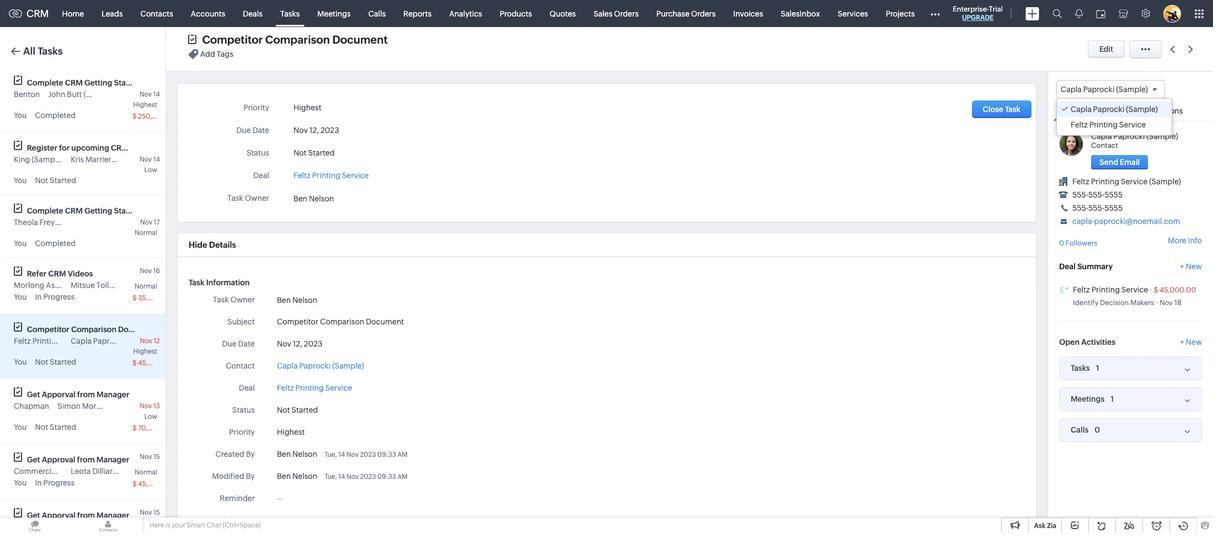 Task type: describe. For each thing, give the bounding box(es) containing it.
1 vertical spatial competitor comparison document
[[277, 317, 404, 326]]

paprocki inside capla paprocki (sample) link
[[299, 361, 331, 370]]

services
[[838, 9, 868, 18]]

completed for complete crm getting started steps nov 14
[[35, 111, 76, 120]]

sales orders link
[[585, 0, 648, 27]]

15 for kris marrier (sample)
[[153, 509, 160, 516]]

edit button
[[1088, 40, 1125, 58]]

2 5555 from the top
[[1105, 204, 1123, 213]]

complete crm getting started steps nov 14
[[27, 78, 163, 98]]

you for king (sample)
[[14, 176, 27, 185]]

refer crm videos
[[27, 269, 93, 278]]

2 new from the top
[[1186, 337, 1202, 346]]

mitsue tollner (sample)
[[71, 281, 154, 290]]

2 vertical spatial feltz printing service link
[[277, 382, 352, 394]]

progress for press
[[43, 478, 75, 487]]

1 vertical spatial owner
[[230, 295, 255, 304]]

in for commercial
[[35, 478, 42, 487]]

sales
[[594, 9, 613, 18]]

document inside competitor comparison document nov 12
[[118, 325, 157, 334]]

capla-paprocki@noemail.com
[[1073, 217, 1180, 226]]

am for modified by
[[398, 473, 408, 481]]

hide details
[[189, 240, 236, 249]]

from for get apporval from manager
[[77, 511, 95, 520]]

tue, for modified by
[[325, 473, 337, 481]]

subject
[[227, 317, 255, 326]]

by for modified by
[[246, 472, 255, 481]]

contacts link
[[132, 0, 182, 27]]

reports link
[[395, 0, 440, 27]]

0 vertical spatial competitor comparison document
[[202, 33, 388, 46]]

nov inside the register for upcoming crm webinars nov 14
[[140, 156, 152, 163]]

1 horizontal spatial info
[[1188, 236, 1202, 245]]

reports
[[404, 9, 432, 18]]

identify
[[1073, 298, 1099, 307]]

feltz printing service (sample)
[[1073, 177, 1181, 186]]

tue, 14 nov 2023 09:33 am for modified by
[[325, 473, 408, 481]]

(sample) inside field
[[1116, 85, 1148, 94]]

am for created by
[[398, 451, 408, 459]]

$ 250,000.00
[[133, 113, 176, 120]]

ask zia
[[1034, 522, 1057, 530]]

close task link
[[972, 100, 1032, 118]]

task up details
[[227, 194, 243, 203]]

service inside tree
[[1119, 120, 1146, 129]]

not for register for upcoming crm webinars
[[35, 176, 48, 185]]

low for kris marrier (sample)
[[144, 166, 157, 174]]

reminder
[[220, 494, 255, 503]]

0 horizontal spatial calls
[[368, 9, 386, 18]]

0 horizontal spatial contact
[[226, 361, 255, 370]]

crm for complete crm getting started steps nov 17
[[65, 206, 83, 215]]

started inside complete crm getting started steps nov 17
[[114, 206, 141, 215]]

1 + new from the top
[[1180, 262, 1202, 271]]

decision
[[1100, 298, 1129, 307]]

steps for complete crm getting started steps nov 17
[[143, 206, 163, 215]]

crm for complete crm getting started steps nov 14
[[65, 78, 83, 87]]

apporval for get apporval from manager
[[42, 511, 75, 520]]

here
[[150, 521, 164, 529]]

profile element
[[1157, 0, 1188, 27]]

theola frey (sample) normal
[[14, 218, 157, 237]]

1 for meetings
[[1111, 394, 1114, 403]]

is
[[165, 521, 170, 529]]

conversations link
[[1126, 99, 1189, 120]]

$ for leota dilliard (sample)
[[133, 480, 137, 488]]

(sample) inside theola frey (sample) normal
[[56, 218, 88, 227]]

you for commercial press
[[14, 478, 27, 487]]

makers
[[1131, 298, 1155, 307]]

$ inside feltz printing service · $ 45,000.00 identify decision makers · nov 18
[[1154, 286, 1158, 294]]

profile image
[[1164, 5, 1181, 22]]

tags
[[217, 50, 233, 59]]

in progress for press
[[35, 478, 75, 487]]

crm for refer crm videos
[[48, 269, 66, 278]]

(sample) inside 'capla paprocki (sample) contact'
[[1147, 132, 1179, 141]]

1 vertical spatial priority
[[229, 428, 255, 436]]

1 for tasks
[[1096, 363, 1100, 372]]

purchase orders
[[657, 9, 716, 18]]

1 5555 from the top
[[1105, 190, 1123, 199]]

here is your smart chat (ctrl+space)
[[150, 521, 261, 529]]

complete for complete crm getting started steps nov 14
[[27, 78, 63, 87]]

1 vertical spatial due date
[[222, 339, 255, 348]]

1 horizontal spatial tasks
[[280, 9, 300, 18]]

not for competitor comparison document
[[35, 358, 48, 366]]

$ for john butt (sample)
[[133, 113, 137, 120]]

normal for get approval from manager
[[135, 468, 157, 476]]

service inside feltz printing service · $ 45,000.00 identify decision makers · nov 18
[[1122, 285, 1149, 294]]

progress for associates
[[43, 292, 75, 301]]

2 555-555-5555 from the top
[[1073, 204, 1123, 213]]

printing inside tree
[[1090, 120, 1118, 129]]

created by
[[216, 450, 255, 459]]

you for morlong associates
[[14, 292, 27, 301]]

16
[[153, 267, 160, 275]]

deal summary
[[1059, 262, 1113, 271]]

nov inside feltz printing service · $ 45,000.00 identify decision makers · nov 18
[[1160, 298, 1173, 307]]

$ 35,000.00
[[133, 294, 172, 302]]

crm link
[[9, 8, 49, 19]]

comparison inside competitor comparison document nov 12
[[71, 325, 116, 334]]

nov inside complete crm getting started steps nov 14
[[140, 90, 152, 98]]

paprocki inside capla paprocki (sample) field
[[1084, 85, 1115, 94]]

0 horizontal spatial capla paprocki (sample) link
[[277, 360, 364, 372]]

0 vertical spatial owner
[[245, 194, 269, 203]]

$ 45,000.00 for leota dilliard (sample)
[[133, 480, 172, 488]]

45,000.00 inside feltz printing service · $ 45,000.00 identify decision makers · nov 18
[[1160, 286, 1196, 294]]

not started for get apporval from manager
[[35, 423, 76, 432]]

0 vertical spatial task owner
[[227, 194, 269, 203]]

all
[[23, 45, 35, 57]]

1 vertical spatial ·
[[1156, 298, 1158, 307]]

capla-paprocki@noemail.com link
[[1073, 217, 1180, 226]]

1 vertical spatial nov 12, 2023
[[277, 339, 323, 348]]

next record image
[[1189, 46, 1196, 53]]

meetings inside "meetings" link
[[317, 9, 351, 18]]

capla paprocki (sample) inside field
[[1061, 85, 1148, 94]]

home
[[62, 9, 84, 18]]

previous record image
[[1170, 46, 1175, 53]]

1 horizontal spatial capla paprocki (sample) link
[[1091, 132, 1179, 141]]

accounts link
[[182, 0, 234, 27]]

feltz printing service (sample) link
[[1073, 177, 1181, 186]]

0 horizontal spatial 12,
[[293, 339, 302, 348]]

completed for complete crm getting started steps nov 17
[[35, 239, 76, 248]]

capla-
[[1073, 217, 1095, 226]]

09:33 for modified by
[[377, 473, 396, 481]]

timeline link
[[1082, 99, 1123, 120]]

1 vertical spatial deal
[[1059, 262, 1076, 271]]

created
[[216, 450, 244, 459]]

kris for register for upcoming crm webinars
[[71, 155, 84, 164]]

close task
[[983, 105, 1021, 114]]

12
[[154, 337, 160, 345]]

manager for get apporval from manager nov 13
[[97, 390, 129, 399]]

trial
[[989, 5, 1003, 13]]

repeat
[[229, 516, 255, 525]]

leads
[[102, 9, 123, 18]]

associates
[[46, 281, 84, 290]]

get for get approval from manager
[[27, 455, 40, 464]]

feltz printing service · $ 45,000.00 identify decision makers · nov 18
[[1073, 285, 1196, 307]]

$ for simon morasca (sample)
[[133, 424, 137, 432]]

contact inside 'capla paprocki (sample) contact'
[[1091, 141, 1118, 150]]

1 horizontal spatial competitor
[[202, 33, 263, 46]]

by for created by
[[246, 450, 255, 459]]

0 vertical spatial nov 12, 2023
[[294, 126, 339, 135]]

from for get approval from manager
[[77, 455, 95, 464]]

in for morlong
[[35, 292, 42, 301]]

all tasks
[[23, 45, 63, 57]]

info link
[[1054, 99, 1079, 121]]

get approval from manager
[[27, 455, 129, 464]]

printing inside feltz printing service · $ 45,000.00 identify decision makers · nov 18
[[1092, 285, 1120, 294]]

king for register for upcoming crm webinars
[[14, 155, 30, 164]]

sales orders
[[594, 9, 639, 18]]

high
[[143, 524, 157, 532]]

meetings link
[[309, 0, 360, 27]]

deal for bottommost feltz printing service link
[[239, 383, 255, 392]]

morasca
[[82, 402, 113, 411]]

started inside complete crm getting started steps nov 14
[[114, 78, 141, 87]]

$ 45,000.00 for capla paprocki (sample)
[[133, 359, 172, 367]]

invoices link
[[725, 0, 772, 27]]

$ for capla paprocki (sample)
[[133, 359, 137, 367]]

commercial press
[[14, 467, 78, 476]]

0 vertical spatial priority
[[244, 103, 269, 112]]

timeline
[[1087, 107, 1118, 115]]

nov inside complete crm getting started steps nov 17
[[140, 219, 152, 226]]

1 555-555-5555 from the top
[[1073, 190, 1123, 199]]

paprocki inside tree
[[1093, 105, 1125, 114]]

paprocki@noemail.com
[[1095, 217, 1180, 226]]

task left 'information'
[[189, 278, 204, 287]]

john
[[48, 90, 65, 99]]

tollner
[[96, 281, 121, 290]]

modified by
[[212, 472, 255, 481]]

open activities
[[1059, 337, 1116, 346]]

leota dilliard (sample)
[[71, 467, 151, 476]]

john butt (sample)
[[48, 90, 115, 99]]

Other Modules field
[[924, 5, 948, 22]]

Capla Paprocki (Sample) field
[[1057, 80, 1165, 99]]

leota
[[71, 467, 91, 476]]

conversations
[[1132, 107, 1183, 115]]

purchase orders link
[[648, 0, 725, 27]]

upgrade
[[962, 14, 994, 22]]

14 inside the register for upcoming crm webinars nov 14
[[153, 156, 160, 163]]

create menu element
[[1019, 0, 1046, 27]]

king for get apporval from manager
[[14, 523, 30, 531]]

contacts image
[[73, 518, 143, 533]]

tasks link
[[271, 0, 309, 27]]

1 vertical spatial feltz printing service link
[[1073, 285, 1149, 294]]

deals link
[[234, 0, 271, 27]]

for
[[59, 143, 70, 152]]

low for simon morasca (sample)
[[144, 413, 157, 420]]

morlong associates
[[14, 281, 84, 290]]

morlong
[[14, 281, 44, 290]]

more info
[[1168, 236, 1202, 245]]

competitor comparison document nov 12
[[27, 325, 160, 345]]

1 vertical spatial date
[[238, 339, 255, 348]]

salesinbox
[[781, 9, 820, 18]]

contacts
[[140, 9, 173, 18]]



Task type: vqa. For each thing, say whether or not it's contained in the screenshot.


Task type: locate. For each thing, give the bounding box(es) containing it.
completed down frey
[[35, 239, 76, 248]]

2 getting from the top
[[84, 206, 112, 215]]

45,000.00 up 18
[[1160, 286, 1196, 294]]

2 09:33 from the top
[[377, 473, 396, 481]]

marrier for register for upcoming crm webinars
[[86, 155, 111, 164]]

2 nov 15 from the top
[[140, 509, 160, 516]]

0 vertical spatial contact
[[1091, 141, 1118, 150]]

tree
[[1057, 99, 1172, 135]]

info left timeline
[[1059, 107, 1073, 115]]

0 vertical spatial apporval
[[42, 390, 75, 399]]

register for upcoming crm webinars nov 14
[[27, 143, 165, 163]]

0 vertical spatial due
[[236, 126, 251, 135]]

analytics link
[[440, 0, 491, 27]]

2 orders from the left
[[691, 9, 716, 18]]

getting for complete crm getting started steps nov 17
[[84, 206, 112, 215]]

kris for get apporval from manager
[[71, 523, 84, 531]]

$ up makers
[[1154, 286, 1158, 294]]

2 complete from the top
[[27, 206, 63, 215]]

1 vertical spatial 09:33
[[377, 473, 396, 481]]

close
[[983, 105, 1004, 114]]

marrier down upcoming on the left
[[86, 155, 111, 164]]

getting
[[84, 78, 112, 87], [84, 206, 112, 215]]

+ down more info link
[[1180, 262, 1185, 271]]

ben nelson
[[294, 194, 334, 203], [277, 296, 317, 305], [277, 450, 317, 459], [277, 472, 317, 481]]

capla inside field
[[1061, 85, 1082, 94]]

low down webinars
[[144, 166, 157, 174]]

crm up associates
[[48, 269, 66, 278]]

normal for refer crm videos
[[135, 283, 157, 290]]

calendar image
[[1096, 9, 1106, 18]]

orders right sales
[[614, 9, 639, 18]]

1 vertical spatial 5555
[[1105, 204, 1123, 213]]

$ left 70,000.00
[[133, 424, 137, 432]]

2 tue, from the top
[[325, 473, 337, 481]]

0 followers
[[1059, 239, 1098, 247]]

0 vertical spatial 09:33
[[377, 451, 396, 459]]

task information
[[189, 278, 250, 287]]

hide
[[189, 240, 207, 249]]

1 vertical spatial steps
[[143, 206, 163, 215]]

1 vertical spatial in progress
[[35, 478, 75, 487]]

printing
[[1090, 120, 1118, 129], [312, 171, 340, 180], [1091, 177, 1120, 186], [1092, 285, 1120, 294], [32, 337, 61, 345], [295, 383, 324, 392]]

leads link
[[93, 0, 132, 27]]

in progress down commercial press
[[35, 478, 75, 487]]

0 horizontal spatial competitor
[[27, 325, 69, 334]]

1 vertical spatial task owner
[[213, 295, 255, 304]]

info right more
[[1188, 236, 1202, 245]]

1 horizontal spatial 12,
[[309, 126, 319, 135]]

king (sample) for register for upcoming crm webinars
[[14, 155, 63, 164]]

crm left webinars
[[111, 143, 129, 152]]

highest
[[133, 101, 157, 109], [294, 103, 322, 112], [133, 348, 157, 355], [277, 428, 305, 436]]

tasks down open activities
[[1071, 364, 1090, 373]]

marrier for get apporval from manager
[[86, 523, 111, 531]]

1 vertical spatial 12,
[[293, 339, 302, 348]]

0 vertical spatial + new
[[1180, 262, 1202, 271]]

2 tue, 14 nov 2023 09:33 am from the top
[[325, 473, 408, 481]]

2 by from the top
[[246, 472, 255, 481]]

manager down leota dilliard (sample)
[[97, 511, 129, 520]]

$ for mitsue tollner (sample)
[[133, 294, 137, 302]]

apporval for get apporval from manager nov 13
[[42, 390, 75, 399]]

nov inside competitor comparison document nov 12
[[140, 337, 152, 345]]

6 you from the top
[[14, 423, 27, 432]]

search image
[[1053, 9, 1062, 18]]

in progress down the morlong associates
[[35, 292, 75, 301]]

manager up leota dilliard (sample)
[[96, 455, 129, 464]]

0 vertical spatial 12,
[[309, 126, 319, 135]]

you down commercial
[[14, 478, 27, 487]]

apporval down the press
[[42, 511, 75, 520]]

1 vertical spatial +
[[1180, 337, 1185, 346]]

task
[[1005, 105, 1021, 114], [227, 194, 243, 203], [189, 278, 204, 287], [213, 295, 229, 304]]

0 vertical spatial completed
[[35, 111, 76, 120]]

nov 15 down $ 70,000.00
[[140, 453, 160, 461]]

manager inside get apporval from manager nov 13
[[97, 390, 129, 399]]

not started for competitor comparison document
[[35, 358, 76, 366]]

1 vertical spatial calls
[[1071, 425, 1089, 434]]

normal up $ 35,000.00
[[135, 283, 157, 290]]

1 vertical spatial due
[[222, 339, 237, 348]]

1 new from the top
[[1186, 262, 1202, 271]]

2 completed from the top
[[35, 239, 76, 248]]

15 down 70,000.00
[[153, 453, 160, 461]]

+ new
[[1180, 262, 1202, 271], [1180, 337, 1202, 346]]

chats image
[[0, 518, 70, 533]]

getting inside complete crm getting started steps nov 17
[[84, 206, 112, 215]]

you for benton
[[14, 111, 27, 120]]

2 vertical spatial manager
[[97, 511, 129, 520]]

task right close on the right of the page
[[1005, 105, 1021, 114]]

1 king (sample) from the top
[[14, 155, 63, 164]]

0 horizontal spatial 0
[[1059, 239, 1064, 247]]

1 vertical spatial 0
[[1095, 425, 1100, 434]]

you for chapman
[[14, 423, 27, 432]]

45,000.00 for competitor comparison document
[[138, 359, 172, 367]]

tasks right 'deals' link
[[280, 9, 300, 18]]

crm up theola frey (sample) normal on the left of page
[[65, 206, 83, 215]]

0 vertical spatial tue, 14 nov 2023 09:33 am
[[325, 451, 408, 459]]

task owner up details
[[227, 194, 269, 203]]

apporval inside get apporval from manager nov 13
[[42, 390, 75, 399]]

1 vertical spatial manager
[[96, 455, 129, 464]]

capla inside 'capla paprocki (sample) contact'
[[1091, 132, 1112, 141]]

by right modified at bottom
[[246, 472, 255, 481]]

2 king (sample) from the top
[[14, 523, 63, 531]]

smart
[[187, 521, 205, 529]]

0 vertical spatial feltz printing service link
[[294, 168, 369, 180]]

2 $ 45,000.00 from the top
[[133, 480, 172, 488]]

competitor inside competitor comparison document nov 12
[[27, 325, 69, 334]]

$ left 35,000.00
[[133, 294, 137, 302]]

1 getting from the top
[[84, 78, 112, 87]]

1 low from the top
[[144, 166, 157, 174]]

1 tue, 14 nov 2023 09:33 am from the top
[[325, 451, 408, 459]]

details
[[209, 240, 236, 249]]

steps inside complete crm getting started steps nov 14
[[143, 78, 163, 87]]

35,000.00
[[138, 294, 172, 302]]

task inside "link"
[[1005, 105, 1021, 114]]

from inside get apporval from manager nov 13
[[77, 390, 95, 399]]

kris marrier (sample) down upcoming on the left
[[71, 155, 145, 164]]

2 vertical spatial tasks
[[1071, 364, 1090, 373]]

webinars
[[130, 143, 165, 152]]

2 marrier from the top
[[86, 523, 111, 531]]

5555
[[1105, 190, 1123, 199], [1105, 204, 1123, 213]]

+ new link
[[1180, 262, 1202, 276]]

2 low from the top
[[144, 413, 157, 420]]

kris marrier (sample) for get apporval from manager
[[71, 523, 145, 531]]

0 vertical spatial 555-555-5555
[[1073, 190, 1123, 199]]

orders
[[614, 9, 639, 18], [691, 9, 716, 18]]

feltz printing service
[[1071, 120, 1146, 129], [294, 171, 369, 180], [14, 337, 89, 345], [277, 383, 352, 392]]

completed down john
[[35, 111, 76, 120]]

· right makers
[[1156, 298, 1158, 307]]

theola
[[14, 218, 38, 227]]

2 horizontal spatial tasks
[[1071, 364, 1090, 373]]

king (sample) for get apporval from manager
[[14, 523, 63, 531]]

0 vertical spatial deal
[[253, 171, 269, 180]]

orders for sales orders
[[614, 9, 639, 18]]

2 kris from the top
[[71, 523, 84, 531]]

15 up here
[[153, 509, 160, 516]]

1 vertical spatial tue, 14 nov 2023 09:33 am
[[325, 473, 408, 481]]

0 vertical spatial manager
[[97, 390, 129, 399]]

in down commercial
[[35, 478, 42, 487]]

1 vertical spatial kris marrier (sample)
[[71, 523, 145, 531]]

manager for get apporval from manager
[[97, 511, 129, 520]]

you up theola
[[14, 176, 27, 185]]

0 vertical spatial low
[[144, 166, 157, 174]]

nov 15
[[140, 453, 160, 461], [140, 509, 160, 516]]

complete inside complete crm getting started steps nov 17
[[27, 206, 63, 215]]

0 vertical spatial ·
[[1150, 286, 1152, 294]]

deal
[[253, 171, 269, 180], [1059, 262, 1076, 271], [239, 383, 255, 392]]

owner
[[245, 194, 269, 203], [230, 295, 255, 304]]

2 in progress from the top
[[35, 478, 75, 487]]

45,000.00 down "12"
[[138, 359, 172, 367]]

get up commercial
[[27, 455, 40, 464]]

crm inside complete crm getting started steps nov 14
[[65, 78, 83, 87]]

task down task information
[[213, 295, 229, 304]]

1 apporval from the top
[[42, 390, 75, 399]]

0 vertical spatial meetings
[[317, 9, 351, 18]]

feltz printing service inside tree
[[1071, 120, 1146, 129]]

1 complete from the top
[[27, 78, 63, 87]]

45,000.00 for get approval from manager
[[138, 480, 172, 488]]

0 vertical spatial am
[[398, 451, 408, 459]]

in down the morlong on the left of page
[[35, 292, 42, 301]]

more info link
[[1168, 236, 1202, 245]]

0 horizontal spatial info
[[1059, 107, 1073, 115]]

service
[[1119, 120, 1146, 129], [342, 171, 369, 180], [1121, 177, 1148, 186], [1122, 285, 1149, 294], [62, 337, 89, 345], [325, 383, 352, 392]]

upcoming
[[71, 143, 109, 152]]

1 tue, from the top
[[325, 451, 337, 459]]

0 horizontal spatial tasks
[[38, 45, 63, 57]]

1 vertical spatial $ 45,000.00
[[133, 480, 172, 488]]

1 marrier from the top
[[86, 155, 111, 164]]

15
[[153, 453, 160, 461], [153, 509, 160, 516]]

steps up $ 250,000.00
[[143, 78, 163, 87]]

3 you from the top
[[14, 239, 27, 248]]

info
[[1059, 107, 1073, 115], [1188, 236, 1202, 245]]

nov inside get apporval from manager nov 13
[[140, 402, 152, 410]]

0 vertical spatial capla paprocki (sample) link
[[1091, 132, 1179, 141]]

apporval up the simon
[[42, 390, 75, 399]]

search element
[[1046, 0, 1069, 27]]

refer
[[27, 269, 47, 278]]

0 vertical spatial marrier
[[86, 155, 111, 164]]

1 vertical spatial + new
[[1180, 337, 1202, 346]]

+ new down 18
[[1180, 337, 1202, 346]]

2 you from the top
[[14, 176, 27, 185]]

0 vertical spatial date
[[253, 126, 269, 135]]

2 normal from the top
[[135, 283, 157, 290]]

crm left home link
[[26, 8, 49, 19]]

king (sample) down get apporval from manager
[[14, 523, 63, 531]]

1 horizontal spatial ·
[[1156, 298, 1158, 307]]

press
[[59, 467, 78, 476]]

4 you from the top
[[14, 292, 27, 301]]

nov 15 for leota dilliard (sample)
[[140, 453, 160, 461]]

mitsue
[[71, 281, 95, 290]]

0
[[1059, 239, 1064, 247], [1095, 425, 1100, 434]]

0 vertical spatial get
[[27, 390, 40, 399]]

· up makers
[[1150, 286, 1152, 294]]

feltz inside tree
[[1071, 120, 1088, 129]]

1 vertical spatial progress
[[43, 478, 75, 487]]

$ 70,000.00
[[133, 424, 171, 432]]

0 vertical spatial +
[[1180, 262, 1185, 271]]

you down benton
[[14, 111, 27, 120]]

tue, for created by
[[325, 451, 337, 459]]

kris down get apporval from manager
[[71, 523, 84, 531]]

contact down "subject"
[[226, 361, 255, 370]]

manager for get approval from manager
[[96, 455, 129, 464]]

get inside get apporval from manager nov 13
[[27, 390, 40, 399]]

paprocki
[[1084, 85, 1115, 94], [1093, 105, 1125, 114], [1114, 132, 1145, 141], [93, 337, 125, 345], [299, 361, 331, 370]]

1 vertical spatial by
[[246, 472, 255, 481]]

0 vertical spatial due date
[[236, 126, 269, 135]]

1 from from the top
[[77, 390, 95, 399]]

kris
[[71, 155, 84, 164], [71, 523, 84, 531]]

14 inside complete crm getting started steps nov 14
[[153, 90, 160, 98]]

from up leota
[[77, 455, 95, 464]]

0 vertical spatial by
[[246, 450, 255, 459]]

kris marrier (sample) down get apporval from manager
[[71, 523, 145, 531]]

1 nov 15 from the top
[[140, 453, 160, 461]]

2 from from the top
[[77, 455, 95, 464]]

15 for leota dilliard (sample)
[[153, 453, 160, 461]]

1 vertical spatial meetings
[[1071, 395, 1105, 403]]

king
[[14, 155, 30, 164], [14, 523, 30, 531]]

$ 45,000.00 down "12"
[[133, 359, 172, 367]]

contact
[[1091, 141, 1118, 150], [226, 361, 255, 370]]

2 progress from the top
[[43, 478, 75, 487]]

new
[[1186, 262, 1202, 271], [1186, 337, 1202, 346]]

0 vertical spatial new
[[1186, 262, 1202, 271]]

marrier
[[86, 155, 111, 164], [86, 523, 111, 531]]

steps inside complete crm getting started steps nov 17
[[143, 206, 163, 215]]

1 $ 45,000.00 from the top
[[133, 359, 172, 367]]

2 get from the top
[[27, 455, 40, 464]]

0 vertical spatial info
[[1059, 107, 1073, 115]]

calls link
[[360, 0, 395, 27]]

in progress for associates
[[35, 292, 75, 301]]

0 vertical spatial complete
[[27, 78, 63, 87]]

1 get from the top
[[27, 390, 40, 399]]

simon morasca (sample)
[[57, 402, 146, 411]]

2 15 from the top
[[153, 509, 160, 516]]

kris marrier (sample)
[[71, 155, 145, 164], [71, 523, 145, 531]]

1 horizontal spatial calls
[[1071, 425, 1089, 434]]

tasks right all on the top left
[[38, 45, 63, 57]]

create menu image
[[1026, 7, 1040, 20]]

signals image
[[1075, 9, 1083, 18]]

0 for 0
[[1095, 425, 1100, 434]]

1 vertical spatial completed
[[35, 239, 76, 248]]

from for get apporval from manager nov 13
[[77, 390, 95, 399]]

getting for complete crm getting started steps nov 14
[[84, 78, 112, 87]]

feltz inside feltz printing service · $ 45,000.00 identify decision makers · nov 18
[[1073, 285, 1090, 294]]

by right created
[[246, 450, 255, 459]]

complete crm getting started steps nov 17
[[27, 206, 163, 226]]

5555 down "feltz printing service (sample)" link
[[1105, 190, 1123, 199]]

crm inside complete crm getting started steps nov 17
[[65, 206, 83, 215]]

nov 15 up here
[[140, 509, 160, 516]]

1 15 from the top
[[153, 453, 160, 461]]

capla paprocki (sample) inside tree
[[1071, 105, 1158, 114]]

0 for 0 followers
[[1059, 239, 1064, 247]]

1 completed from the top
[[35, 111, 76, 120]]

benton
[[14, 90, 40, 99]]

marrier down get apporval from manager
[[86, 523, 111, 531]]

get apporval from manager
[[27, 511, 129, 520]]

tree containing capla paprocki (sample)
[[1057, 99, 1172, 135]]

45,000.00
[[1160, 286, 1196, 294], [138, 359, 172, 367], [138, 480, 172, 488]]

1 steps from the top
[[143, 78, 163, 87]]

get for get apporval from manager
[[27, 511, 40, 520]]

2 vertical spatial normal
[[135, 468, 157, 476]]

2 kris marrier (sample) from the top
[[71, 523, 145, 531]]

$ down competitor comparison document nov 12 in the bottom of the page
[[133, 359, 137, 367]]

0 horizontal spatial ·
[[1150, 286, 1152, 294]]

nov 15 for kris marrier (sample)
[[140, 509, 160, 516]]

tue, 14 nov 2023 09:33 am
[[325, 451, 408, 459], [325, 473, 408, 481]]

dilliard
[[92, 467, 117, 476]]

2 vertical spatial deal
[[239, 383, 255, 392]]

1 vertical spatial kris
[[71, 523, 84, 531]]

videos
[[68, 269, 93, 278]]

paprocki inside 'capla paprocki (sample) contact'
[[1114, 132, 1145, 141]]

5555 up capla-paprocki@noemail.com
[[1105, 204, 1123, 213]]

2 + from the top
[[1180, 337, 1185, 346]]

complete up frey
[[27, 206, 63, 215]]

complete inside complete crm getting started steps nov 14
[[27, 78, 63, 87]]

getting inside complete crm getting started steps nov 14
[[84, 78, 112, 87]]

1 + from the top
[[1180, 262, 1185, 271]]

45,000.00 up here
[[138, 480, 172, 488]]

get for get apporval from manager nov 13
[[27, 390, 40, 399]]

1 vertical spatial 45,000.00
[[138, 359, 172, 367]]

contact down timeline
[[1091, 141, 1118, 150]]

nov 12, 2023
[[294, 126, 339, 135], [277, 339, 323, 348]]

250,000.00
[[138, 113, 176, 120]]

crm inside the register for upcoming crm webinars nov 14
[[111, 143, 129, 152]]

not for get apporval from manager
[[35, 423, 48, 432]]

complete up john
[[27, 78, 63, 87]]

1 kris from the top
[[71, 155, 84, 164]]

complete for complete crm getting started steps nov 17
[[27, 206, 63, 215]]

$ left 250,000.00
[[133, 113, 137, 120]]

$
[[133, 113, 137, 120], [1154, 286, 1158, 294], [133, 294, 137, 302], [133, 359, 137, 367], [133, 424, 137, 432], [133, 480, 137, 488]]

0 vertical spatial status
[[247, 148, 269, 157]]

2 + new from the top
[[1180, 337, 1202, 346]]

deal for the topmost feltz printing service link
[[253, 171, 269, 180]]

2 king from the top
[[14, 523, 30, 531]]

0 horizontal spatial 1
[[1096, 363, 1100, 372]]

0 vertical spatial in
[[35, 292, 42, 301]]

open
[[1059, 337, 1080, 346]]

1 vertical spatial normal
[[135, 283, 157, 290]]

approval
[[42, 455, 75, 464]]

0 vertical spatial nov 15
[[140, 453, 160, 461]]

+ new down more info link
[[1180, 262, 1202, 271]]

kris marrier (sample) for register for upcoming crm webinars
[[71, 155, 145, 164]]

orders right purchase
[[691, 9, 716, 18]]

(sample)
[[1116, 85, 1148, 94], [84, 90, 115, 99], [1126, 105, 1158, 114], [1147, 132, 1179, 141], [32, 155, 63, 164], [113, 155, 145, 164], [1150, 177, 1181, 186], [56, 218, 88, 227], [122, 281, 154, 290], [126, 337, 158, 345], [332, 361, 364, 370], [114, 402, 146, 411], [119, 467, 151, 476], [32, 523, 63, 531], [113, 523, 145, 531]]

tue, 14 nov 2023 09:33 am for created by
[[325, 451, 408, 459]]

2 steps from the top
[[143, 206, 163, 215]]

1 vertical spatial from
[[77, 455, 95, 464]]

king (sample)
[[14, 155, 63, 164], [14, 523, 63, 531]]

task owner
[[227, 194, 269, 203], [213, 295, 255, 304]]

70,000.00
[[138, 424, 171, 432]]

09:33
[[377, 451, 396, 459], [377, 473, 396, 481]]

kris down upcoming on the left
[[71, 155, 84, 164]]

$ down leota dilliard (sample)
[[133, 480, 137, 488]]

crm up butt
[[65, 78, 83, 87]]

1 vertical spatial in
[[35, 478, 42, 487]]

0 vertical spatial 0
[[1059, 239, 1064, 247]]

not started for register for upcoming crm webinars
[[35, 176, 76, 185]]

09:33 for created by
[[377, 451, 396, 459]]

progress down the press
[[43, 478, 75, 487]]

7 you from the top
[[14, 478, 27, 487]]

in
[[35, 292, 42, 301], [35, 478, 42, 487]]

1 progress from the top
[[43, 292, 75, 301]]

orders for purchase orders
[[691, 9, 716, 18]]

12,
[[309, 126, 319, 135], [293, 339, 302, 348]]

1 orders from the left
[[614, 9, 639, 18]]

1 kris marrier (sample) from the top
[[71, 155, 145, 164]]

you down the morlong on the left of page
[[14, 292, 27, 301]]

1 horizontal spatial 0
[[1095, 425, 1100, 434]]

capla paprocki (sample) link
[[1091, 132, 1179, 141], [277, 360, 364, 372]]

0 vertical spatial getting
[[84, 78, 112, 87]]

you for feltz printing service
[[14, 358, 27, 366]]

get up chapman
[[27, 390, 40, 399]]

2 horizontal spatial competitor
[[277, 317, 319, 326]]

1 normal from the top
[[135, 229, 157, 237]]

task owner down 'information'
[[213, 295, 255, 304]]

progress down associates
[[43, 292, 75, 301]]

1 vertical spatial status
[[232, 406, 255, 414]]

normal inside theola frey (sample) normal
[[135, 229, 157, 237]]

crm
[[26, 8, 49, 19], [65, 78, 83, 87], [111, 143, 129, 152], [65, 206, 83, 215], [48, 269, 66, 278]]

you down theola
[[14, 239, 27, 248]]

1 vertical spatial marrier
[[86, 523, 111, 531]]

get down commercial
[[27, 511, 40, 520]]

$ 45,000.00 up here
[[133, 480, 172, 488]]

0 vertical spatial from
[[77, 390, 95, 399]]

not
[[294, 148, 307, 157], [35, 176, 48, 185], [35, 358, 48, 366], [277, 406, 290, 414], [35, 423, 48, 432]]

invoices
[[734, 9, 763, 18]]

salesinbox link
[[772, 0, 829, 27]]

1 09:33 from the top
[[377, 451, 396, 459]]

king (sample) down register
[[14, 155, 63, 164]]

from
[[77, 390, 95, 399], [77, 455, 95, 464], [77, 511, 95, 520]]

from down leota
[[77, 511, 95, 520]]

0 horizontal spatial meetings
[[317, 9, 351, 18]]

1 horizontal spatial meetings
[[1071, 395, 1105, 403]]

normal down 17
[[135, 229, 157, 237]]

from up morasca
[[77, 390, 95, 399]]

steps for complete crm getting started steps nov 14
[[143, 78, 163, 87]]

2 in from the top
[[35, 478, 42, 487]]

+ down 18
[[1180, 337, 1185, 346]]

1 vertical spatial tasks
[[38, 45, 63, 57]]

3 normal from the top
[[135, 468, 157, 476]]

chat
[[207, 521, 221, 529]]

1 vertical spatial king (sample)
[[14, 523, 63, 531]]

manager up simon morasca (sample)
[[97, 390, 129, 399]]

1 by from the top
[[246, 450, 255, 459]]

1 king from the top
[[14, 155, 30, 164]]

1 in from the top
[[35, 292, 42, 301]]

followers
[[1066, 239, 1098, 247]]

normal right dilliard
[[135, 468, 157, 476]]

0 vertical spatial normal
[[135, 229, 157, 237]]

None button
[[1091, 155, 1148, 170]]

1 you from the top
[[14, 111, 27, 120]]

5 you from the top
[[14, 358, 27, 366]]

steps up 17
[[143, 206, 163, 215]]

0 vertical spatial tasks
[[280, 9, 300, 18]]

get apporval from manager nov 13
[[27, 390, 160, 410]]

status
[[247, 148, 269, 157], [232, 406, 255, 414]]

1 am from the top
[[398, 451, 408, 459]]

1 vertical spatial king
[[14, 523, 30, 531]]

you up chapman
[[14, 358, 27, 366]]

getting up john butt (sample)
[[84, 78, 112, 87]]

0 vertical spatial king (sample)
[[14, 155, 63, 164]]

3 get from the top
[[27, 511, 40, 520]]

2 apporval from the top
[[42, 511, 75, 520]]

0 vertical spatial tue,
[[325, 451, 337, 459]]

18
[[1175, 298, 1182, 307]]

0 horizontal spatial orders
[[614, 9, 639, 18]]

1 vertical spatial am
[[398, 473, 408, 481]]

tasks
[[280, 9, 300, 18], [38, 45, 63, 57], [1071, 364, 1090, 373]]

low up $ 70,000.00
[[144, 413, 157, 420]]

simon
[[57, 402, 81, 411]]

1 in progress from the top
[[35, 292, 75, 301]]

butt
[[67, 90, 82, 99]]

due date
[[236, 126, 269, 135], [222, 339, 255, 348]]

you down chapman
[[14, 423, 27, 432]]

1 vertical spatial nov 15
[[140, 509, 160, 516]]

0 vertical spatial kris
[[71, 155, 84, 164]]

getting up theola frey (sample) normal on the left of page
[[84, 206, 112, 215]]

3 from from the top
[[77, 511, 95, 520]]

services link
[[829, 0, 877, 27]]

2 am from the top
[[398, 473, 408, 481]]

2 vertical spatial get
[[27, 511, 40, 520]]

signals element
[[1069, 0, 1090, 27]]



